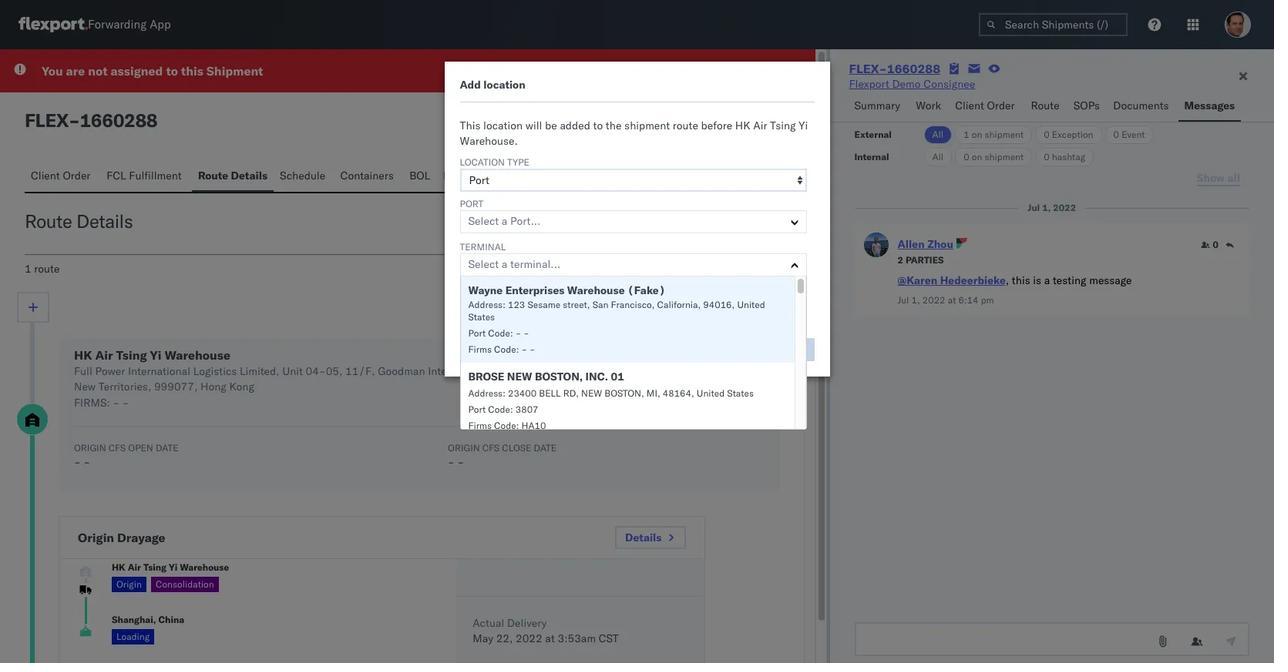 Task type: describe. For each thing, give the bounding box(es) containing it.
a for terminal...
[[502, 258, 508, 271]]

port inside brose new boston, inc. 01 address: 23400 bell rd, new boston, mi, 48164, united states port code: 3807 firms code: ha10
[[468, 404, 486, 416]]

2022 inside @karen hedeerbieke , this is a testing message jul 1, 2022 at 6:14 pm
[[923, 295, 946, 306]]

forwarding
[[88, 17, 147, 32]]

bell
[[539, 388, 561, 399]]

schedule
[[280, 169, 326, 183]]

air for hk air tsing yi warehouse
[[128, 562, 141, 573]]

origin for origin
[[116, 579, 142, 590]]

internal
[[855, 151, 890, 163]]

@karen hedeerbieke button
[[898, 274, 1006, 288]]

documents for the left documents button
[[443, 169, 499, 183]]

select a terminal...
[[468, 258, 561, 271]]

states inside wayne enterprises warehouse (fake) address: 123 sesame street, san francisco, california, 94016, united states port code: - - firms code: - -
[[468, 312, 495, 323]]

location for add
[[484, 78, 526, 92]]

yi left road, at the left of page
[[520, 365, 529, 379]]

0 horizontal spatial documents button
[[437, 162, 508, 192]]

sops
[[1074, 99, 1100, 113]]

yi,
[[592, 365, 604, 379]]

enterprises
[[506, 284, 565, 298]]

all for 0
[[933, 151, 944, 163]]

0 vertical spatial client order button
[[949, 92, 1025, 122]]

0 horizontal spatial messages button
[[508, 162, 571, 192]]

warehouse inside wayne enterprises warehouse (fake) address: 123 sesame street, san francisco, california, 94016, united states port code: - - firms code: - -
[[567, 284, 625, 298]]

work button
[[910, 92, 949, 122]]

0 horizontal spatial this
[[181, 63, 203, 79]]

kong
[[229, 380, 254, 394]]

air inside this location will be added to the shipment route before hk air tsing yi warehouse.
[[754, 119, 768, 133]]

road,
[[532, 365, 560, 379]]

francisco,
[[611, 299, 655, 311]]

2
[[898, 254, 904, 266]]

123
[[508, 299, 525, 311]]

work
[[916, 99, 942, 113]]

port...
[[510, 214, 541, 228]]

flexport
[[849, 77, 890, 91]]

actual
[[473, 617, 505, 631]]

shanghai,
[[112, 615, 156, 626]]

code: down 123
[[488, 328, 513, 339]]

loading
[[116, 632, 150, 643]]

a inside @karen hedeerbieke , this is a testing message jul 1, 2022 at 6:14 pm
[[1045, 274, 1050, 288]]

bol
[[410, 169, 430, 183]]

tsing down drayage
[[143, 562, 167, 573]]

,
[[1006, 274, 1009, 288]]

firms for wayne
[[468, 344, 492, 355]]

warehouse for hk air tsing yi warehouse
[[180, 562, 229, 573]]

fcl fulfillment
[[107, 169, 182, 183]]

brose
[[468, 370, 505, 384]]

hong
[[200, 380, 227, 394]]

0 for 0 hashtag
[[1044, 151, 1050, 163]]

will
[[526, 119, 542, 133]]

open
[[128, 443, 153, 454]]

1 horizontal spatial documents button
[[1107, 92, 1179, 122]]

firms:
[[74, 396, 110, 410]]

date for origin cfs open date - -
[[156, 443, 178, 454]]

0 for 0 event
[[1114, 129, 1120, 140]]

pm
[[981, 295, 994, 306]]

on for 1
[[972, 129, 983, 140]]

origin for origin cfs open date - -
[[74, 443, 106, 454]]

flex
[[25, 109, 69, 132]]

0 for 0
[[1213, 239, 1219, 251]]

hk air tsing yi warehouse
[[112, 562, 229, 573]]

flex - 1660288
[[25, 109, 157, 132]]

0 for 0 on shipment
[[964, 151, 970, 163]]

code: up brose
[[494, 344, 519, 355]]

document
[[603, 113, 656, 126]]

0 vertical spatial boston,
[[535, 370, 583, 384]]

0 horizontal spatial messages
[[514, 169, 563, 183]]

china
[[158, 615, 184, 626]]

origin for origin cfs close date - -
[[448, 443, 480, 454]]

route button
[[1025, 92, 1068, 122]]

address: inside wayne enterprises warehouse (fake) address: 123 sesame street, san francisco, california, 94016, united states port code: - - firms code: - -
[[468, 299, 506, 311]]

external
[[855, 129, 892, 140]]

flexport demo consignee
[[849, 77, 976, 91]]

2 parties
[[898, 254, 944, 266]]

shipment inside this location will be added to the shipment route before hk air tsing yi warehouse.
[[625, 119, 670, 133]]

consignee
[[924, 77, 976, 91]]

sesame
[[528, 299, 561, 311]]

view warehouse info button
[[624, 368, 764, 391]]

39
[[475, 365, 488, 379]]

cancel button
[[667, 338, 721, 362]]

fulfillment
[[129, 169, 182, 183]]

mi,
[[647, 388, 661, 399]]

info
[[720, 372, 740, 386]]

zhou
[[928, 237, 954, 251]]

drayage
[[117, 530, 165, 546]]

add location
[[460, 78, 526, 92]]

1 horizontal spatial 1,
[[1043, 202, 1051, 214]]

0 for 0 exception
[[1044, 129, 1050, 140]]

cst
[[599, 632, 619, 646]]

origin for origin drayage
[[78, 530, 114, 546]]

unit
[[282, 365, 303, 379]]

allen zhou
[[898, 237, 954, 251]]

@karen hedeerbieke , this is a testing message jul 1, 2022 at 6:14 pm
[[898, 274, 1132, 306]]

shipment
[[207, 63, 263, 79]]

location type
[[460, 157, 530, 168]]

list box containing wayne enterprises warehouse (fake)
[[461, 277, 806, 440]]

parties
[[906, 254, 944, 266]]

1 horizontal spatial type
[[551, 285, 574, 296]]

1 vertical spatial client order button
[[25, 162, 100, 192]]

1 horizontal spatial order
[[987, 99, 1015, 113]]

0 vertical spatial messages
[[1185, 99, 1235, 113]]

shanghai, china loading
[[112, 615, 184, 643]]

power
[[95, 365, 125, 379]]

address: inside brose new boston, inc. 01 address: 23400 bell rd, new boston, mi, 48164, united states port code: 3807 firms code: ha10
[[468, 388, 506, 399]]

bol button
[[403, 162, 437, 192]]

0 exception
[[1044, 129, 1094, 140]]

details inside button
[[231, 169, 268, 183]]

cancel
[[676, 343, 712, 357]]

event
[[1122, 129, 1146, 140]]

94016,
[[703, 299, 735, 311]]

route inside this location will be added to the shipment route before hk air tsing yi warehouse.
[[673, 119, 699, 133]]

1 vertical spatial boston,
[[605, 388, 644, 399]]

this location will be added to the shipment route before hk air tsing yi warehouse.
[[460, 119, 808, 148]]

flex-1660288 link
[[849, 61, 941, 76]]

05,
[[326, 365, 343, 379]]

select for select a terminal...
[[468, 258, 499, 271]]

location
[[460, 157, 505, 168]]

summary
[[855, 99, 901, 113]]

jul 1, 2022
[[1028, 202, 1077, 214]]

summary button
[[849, 92, 910, 122]]

allen zhou button
[[898, 237, 954, 251]]

view warehouse info
[[634, 372, 740, 386]]

1 horizontal spatial messages button
[[1179, 92, 1242, 122]]

brose new boston, inc. 01 address: 23400 bell rd, new boston, mi, 48164, united states port code: 3807 firms code: ha10
[[468, 370, 754, 432]]

hk for hk air tsing yi warehouse full power international logistics limited, unit 04-05, 11/f, goodman interlink, 39 tsing yi road, tsing yi, new territories, 999077, hong kong firms: - -
[[74, 348, 92, 363]]

all button for 1
[[924, 126, 952, 144]]

at inside actual delivery may 22, 2022 at 3:53am cst
[[545, 632, 555, 646]]

route details button
[[192, 162, 274, 192]]

code: left '3807'
[[488, 404, 513, 416]]

san
[[593, 299, 609, 311]]

1 horizontal spatial route
[[198, 169, 228, 183]]

cfs for origin cfs close date - -
[[483, 443, 500, 454]]

flex-1660288
[[849, 61, 941, 76]]

rd,
[[563, 388, 579, 399]]

code: up close
[[494, 420, 519, 432]]

1 horizontal spatial client
[[956, 99, 985, 113]]

all button for 0
[[924, 148, 952, 167]]

22,
[[496, 632, 513, 646]]

1 horizontal spatial new
[[581, 388, 602, 399]]

a for port...
[[502, 214, 508, 228]]

assignees button
[[571, 162, 636, 192]]

app
[[150, 17, 171, 32]]

shipment for external
[[985, 129, 1024, 140]]

not
[[88, 63, 108, 79]]

upload
[[564, 113, 600, 126]]

be
[[545, 119, 557, 133]]

0 horizontal spatial order
[[63, 169, 91, 183]]

testing
[[1053, 274, 1087, 288]]

client order for the top client order button
[[956, 99, 1015, 113]]

terminal
[[460, 241, 506, 253]]



Task type: vqa. For each thing, say whether or not it's contained in the screenshot.
the bottom Form
no



Task type: locate. For each thing, give the bounding box(es) containing it.
2 address: from the top
[[468, 388, 506, 399]]

1 firms from the top
[[468, 344, 492, 355]]

0 vertical spatial all
[[933, 129, 944, 140]]

cfs inside origin cfs open date - -
[[108, 443, 126, 454]]

1 horizontal spatial at
[[948, 295, 956, 306]]

jul up the is
[[1028, 202, 1040, 214]]

0 horizontal spatial at
[[545, 632, 555, 646]]

hk air tsing yi warehouse full power international logistics limited, unit 04-05, 11/f, goodman interlink, 39 tsing yi road, tsing yi, new territories, 999077, hong kong firms: - -
[[74, 348, 604, 410]]

united inside wayne enterprises warehouse (fake) address: 123 sesame street, san francisco, california, 94016, united states port code: - - firms code: - -
[[737, 299, 765, 311]]

1 date from the left
[[156, 443, 178, 454]]

1 vertical spatial a
[[502, 258, 508, 271]]

wayne
[[468, 284, 503, 298]]

date
[[156, 443, 178, 454], [534, 443, 557, 454]]

1, down 0 hashtag
[[1043, 202, 1051, 214]]

1 on shipment
[[964, 129, 1024, 140]]

0 horizontal spatial date
[[156, 443, 178, 454]]

2 vertical spatial 2022
[[516, 632, 543, 646]]

@karen
[[898, 274, 938, 288]]

port up 39
[[468, 328, 486, 339]]

united
[[737, 299, 765, 311], [697, 388, 725, 399]]

is
[[1033, 274, 1042, 288]]

2 horizontal spatial hk
[[735, 119, 751, 133]]

0 horizontal spatial states
[[468, 312, 495, 323]]

documents button down warehouse.
[[437, 162, 508, 192]]

2 cfs from the left
[[483, 443, 500, 454]]

0 vertical spatial port
[[460, 198, 484, 210]]

new left trucking
[[460, 285, 481, 296]]

port down brose
[[468, 404, 486, 416]]

(fake)
[[628, 284, 666, 298]]

boston, up bell
[[535, 370, 583, 384]]

warehouse up the "logistics"
[[165, 348, 231, 363]]

a right the is
[[1045, 274, 1050, 288]]

shipment right the
[[625, 119, 670, 133]]

cfs inside origin cfs close date - -
[[483, 443, 500, 454]]

1 horizontal spatial to
[[593, 119, 603, 133]]

1 vertical spatial messages
[[514, 169, 563, 183]]

order left fcl
[[63, 169, 91, 183]]

cfs for origin cfs open date - -
[[108, 443, 126, 454]]

origin down firms:
[[74, 443, 106, 454]]

view
[[634, 372, 659, 386]]

hedeerbieke
[[940, 274, 1006, 288]]

0 horizontal spatial client order
[[31, 169, 91, 183]]

2 all button from the top
[[924, 148, 952, 167]]

None field
[[468, 254, 472, 275]]

0 vertical spatial location
[[484, 78, 526, 92]]

1 vertical spatial warehouse
[[165, 348, 231, 363]]

-
[[69, 109, 80, 132], [516, 328, 521, 339], [524, 328, 530, 339], [522, 344, 527, 355], [530, 344, 536, 355], [113, 396, 120, 410], [122, 396, 129, 410], [74, 456, 81, 470], [84, 456, 90, 470], [448, 456, 455, 470], [458, 456, 464, 470]]

origin left drayage
[[78, 530, 114, 546]]

a
[[502, 214, 508, 228], [502, 258, 508, 271], [1045, 274, 1050, 288]]

this
[[181, 63, 203, 79], [1012, 274, 1031, 288]]

0 vertical spatial hk
[[735, 119, 751, 133]]

1 vertical spatial all
[[933, 151, 944, 163]]

at left the 3:53am
[[545, 632, 555, 646]]

sops button
[[1068, 92, 1107, 122]]

1 vertical spatial order
[[63, 169, 91, 183]]

firms up 39
[[468, 344, 492, 355]]

documents up event
[[1114, 99, 1169, 113]]

air down drayage
[[128, 562, 141, 573]]

at left 6:14
[[948, 295, 956, 306]]

cfs left close
[[483, 443, 500, 454]]

0 horizontal spatial to
[[166, 63, 178, 79]]

exception
[[1052, 129, 1094, 140]]

fcl
[[107, 169, 126, 183]]

close
[[502, 443, 532, 454]]

04-
[[306, 365, 326, 379]]

1 all button from the top
[[924, 126, 952, 144]]

hk for hk air tsing yi warehouse
[[112, 562, 125, 573]]

route up 0 exception
[[1031, 99, 1060, 113]]

on for 0
[[972, 151, 983, 163]]

cfs left "open"
[[108, 443, 126, 454]]

0 vertical spatial messages button
[[1179, 92, 1242, 122]]

0 horizontal spatial documents
[[443, 169, 499, 183]]

client down consignee on the right top
[[956, 99, 985, 113]]

route up 1 route
[[25, 210, 72, 233]]

select down terminal at the left of the page
[[468, 258, 499, 271]]

0 vertical spatial new
[[507, 370, 532, 384]]

hashtag
[[1052, 151, 1086, 163]]

added
[[560, 119, 591, 133]]

0 vertical spatial client order
[[956, 99, 1015, 113]]

new inside hk air tsing yi warehouse full power international logistics limited, unit 04-05, 11/f, goodman interlink, 39 tsing yi road, tsing yi, new territories, 999077, hong kong firms: - -
[[74, 380, 96, 394]]

air right before
[[754, 119, 768, 133]]

hk inside this location will be added to the shipment route before hk air tsing yi warehouse.
[[735, 119, 751, 133]]

2022 down the delivery
[[516, 632, 543, 646]]

client order left fcl
[[31, 169, 91, 183]]

location inside this location will be added to the shipment route before hk air tsing yi warehouse.
[[483, 119, 523, 133]]

add
[[460, 78, 481, 92]]

2 location from the top
[[483, 119, 523, 133]]

this left shipment
[[181, 63, 203, 79]]

this
[[460, 119, 481, 133]]

tsing right exception
[[770, 119, 796, 133]]

tsing left yi,
[[563, 365, 589, 379]]

details inside button
[[625, 531, 662, 545]]

air up power
[[95, 348, 113, 363]]

documents down location in the top left of the page
[[443, 169, 499, 183]]

client order
[[956, 99, 1015, 113], [31, 169, 91, 183]]

1 vertical spatial 2022
[[923, 295, 946, 306]]

states inside brose new boston, inc. 01 address: 23400 bell rd, new boston, mi, 48164, united states port code: 3807 firms code: ha10
[[727, 388, 754, 399]]

1 horizontal spatial cfs
[[483, 443, 500, 454]]

flex-
[[849, 61, 887, 76]]

Search Shipments (/) text field
[[979, 13, 1128, 36]]

a left port...
[[502, 214, 508, 228]]

1660288 up flexport demo consignee
[[887, 61, 941, 76]]

street,
[[563, 299, 590, 311]]

tsing
[[770, 119, 796, 133], [116, 348, 147, 363], [491, 365, 517, 379], [563, 365, 589, 379], [143, 562, 167, 573]]

select up terminal at the left of the page
[[468, 214, 499, 228]]

file exception
[[697, 113, 769, 126]]

hk down origin drayage
[[112, 562, 125, 573]]

warehouse for hk air tsing yi warehouse full power international logistics limited, unit 04-05, 11/f, goodman interlink, 39 tsing yi road, tsing yi, new territories, 999077, hong kong firms: - -
[[165, 348, 231, 363]]

documents button up event
[[1107, 92, 1179, 122]]

1 horizontal spatial details
[[231, 169, 268, 183]]

route details inside button
[[198, 169, 268, 183]]

1 vertical spatial route details
[[25, 210, 133, 233]]

1 horizontal spatial route details
[[198, 169, 268, 183]]

1 vertical spatial this
[[1012, 274, 1031, 288]]

1 vertical spatial route
[[198, 169, 228, 183]]

route
[[673, 119, 699, 133], [34, 262, 60, 276]]

yi up international
[[150, 348, 162, 363]]

yi inside this location will be added to the shipment route before hk air tsing yi warehouse.
[[799, 119, 808, 133]]

1,
[[1043, 202, 1051, 214], [912, 295, 920, 306]]

full
[[74, 365, 92, 379]]

to left the
[[593, 119, 603, 133]]

0 vertical spatial 2022
[[1054, 202, 1077, 214]]

2 all from the top
[[933, 151, 944, 163]]

jul down the @karen
[[898, 295, 909, 306]]

on
[[972, 129, 983, 140], [972, 151, 983, 163]]

1 location from the top
[[484, 78, 526, 92]]

0 vertical spatial details
[[231, 169, 268, 183]]

list box
[[461, 277, 806, 440]]

all for 1
[[933, 129, 944, 140]]

warehouse inside hk air tsing yi warehouse full power international logistics limited, unit 04-05, 11/f, goodman interlink, 39 tsing yi road, tsing yi, new territories, 999077, hong kong firms: - -
[[165, 348, 231, 363]]

0 vertical spatial jul
[[1028, 202, 1040, 214]]

1 vertical spatial firms
[[468, 420, 492, 432]]

1 vertical spatial states
[[727, 388, 754, 399]]

route details down fcl
[[25, 210, 133, 233]]

2 horizontal spatial 2022
[[1054, 202, 1077, 214]]

tsing inside this location will be added to the shipment route before hk air tsing yi warehouse.
[[770, 119, 796, 133]]

1 horizontal spatial 1660288
[[887, 61, 941, 76]]

location up warehouse.
[[483, 119, 523, 133]]

0 vertical spatial to
[[166, 63, 178, 79]]

client down flex
[[31, 169, 60, 183]]

upload document button
[[553, 108, 667, 131]]

2022 down the @karen
[[923, 295, 946, 306]]

cfs
[[108, 443, 126, 454], [483, 443, 500, 454]]

2 firms from the top
[[468, 420, 492, 432]]

0 horizontal spatial jul
[[898, 295, 909, 306]]

0 horizontal spatial 1660288
[[80, 109, 157, 132]]

new down inc.
[[581, 388, 602, 399]]

1 on from the top
[[972, 129, 983, 140]]

firms inside brose new boston, inc. 01 address: 23400 bell rd, new boston, mi, 48164, united states port code: 3807 firms code: ha10
[[468, 420, 492, 432]]

origin inside origin cfs close date - -
[[448, 443, 480, 454]]

type right location in the top left of the page
[[507, 157, 530, 168]]

hk up full
[[74, 348, 92, 363]]

1 horizontal spatial route
[[673, 119, 699, 133]]

inc.
[[586, 370, 608, 384]]

2 vertical spatial route
[[25, 210, 72, 233]]

shipment for internal
[[985, 151, 1024, 163]]

this right ,
[[1012, 274, 1031, 288]]

2 select from the top
[[468, 258, 499, 271]]

0 horizontal spatial client
[[31, 169, 60, 183]]

1 horizontal spatial boston,
[[605, 388, 644, 399]]

firms inside wayne enterprises warehouse (fake) address: 123 sesame street, san francisco, california, 94016, united states port code: - - firms code: - -
[[468, 344, 492, 355]]

0 horizontal spatial 1,
[[912, 295, 920, 306]]

flexport. image
[[19, 17, 88, 32]]

ha10
[[522, 420, 546, 432]]

0 vertical spatial 1660288
[[887, 61, 941, 76]]

2 vertical spatial a
[[1045, 274, 1050, 288]]

warehouse.
[[460, 134, 518, 148]]

2 vertical spatial details
[[625, 531, 662, 545]]

firms up origin cfs close date - -
[[468, 420, 492, 432]]

1 route
[[25, 262, 60, 276]]

0 horizontal spatial new
[[507, 370, 532, 384]]

0 horizontal spatial client order button
[[25, 162, 100, 192]]

origin up shanghai,
[[116, 579, 142, 590]]

port up "select a port..."
[[460, 198, 484, 210]]

6:14
[[959, 295, 979, 306]]

united inside brose new boston, inc. 01 address: 23400 bell rd, new boston, mi, 48164, united states port code: 3807 firms code: ha10
[[697, 388, 725, 399]]

1 for 1 on shipment
[[964, 129, 970, 140]]

documents for right documents button
[[1114, 99, 1169, 113]]

0 vertical spatial route
[[673, 119, 699, 133]]

2 horizontal spatial route
[[1031, 99, 1060, 113]]

date inside origin cfs open date - -
[[156, 443, 178, 454]]

goodman
[[378, 365, 425, 379]]

0 vertical spatial type
[[507, 157, 530, 168]]

date inside origin cfs close date - -
[[534, 443, 557, 454]]

address: down wayne
[[468, 299, 506, 311]]

2022 down 0 hashtag
[[1054, 202, 1077, 214]]

united right the 94016,
[[737, 299, 765, 311]]

you are not assigned to this shipment
[[42, 63, 263, 79]]

1 cfs from the left
[[108, 443, 126, 454]]

shipment up 0 on shipment
[[985, 129, 1024, 140]]

23400
[[508, 388, 537, 399]]

1 vertical spatial on
[[972, 151, 983, 163]]

jul
[[1028, 202, 1040, 214], [898, 295, 909, 306]]

date for origin cfs close date - -
[[534, 443, 557, 454]]

0 horizontal spatial details
[[76, 210, 133, 233]]

1 vertical spatial hk
[[74, 348, 92, 363]]

shipment down 1 on shipment
[[985, 151, 1024, 163]]

2 date from the left
[[534, 443, 557, 454]]

route
[[1031, 99, 1060, 113], [198, 169, 228, 183], [25, 210, 72, 233]]

0 vertical spatial united
[[737, 299, 765, 311]]

client order for client order button to the bottom
[[31, 169, 91, 183]]

new
[[460, 285, 481, 296], [74, 380, 96, 394]]

trucking
[[483, 285, 530, 296]]

states down wayne
[[468, 312, 495, 323]]

type up street,
[[551, 285, 574, 296]]

client order button left fcl
[[25, 162, 100, 192]]

0 horizontal spatial 1
[[25, 262, 31, 276]]

all button
[[924, 126, 952, 144], [924, 148, 952, 167]]

1 horizontal spatial new
[[460, 285, 481, 296]]

1 horizontal spatial date
[[534, 443, 557, 454]]

1 all from the top
[[933, 129, 944, 140]]

order up 1 on shipment
[[987, 99, 1015, 113]]

states
[[468, 312, 495, 323], [727, 388, 754, 399]]

you
[[42, 63, 63, 79]]

1 horizontal spatial air
[[128, 562, 141, 573]]

route details
[[198, 169, 268, 183], [25, 210, 133, 233]]

warehouse up consolidation
[[180, 562, 229, 573]]

client order button up 1 on shipment
[[949, 92, 1025, 122]]

2 vertical spatial warehouse
[[180, 562, 229, 573]]

location
[[484, 78, 526, 92], [483, 119, 523, 133]]

port inside wayne enterprises warehouse (fake) address: 123 sesame street, san francisco, california, 94016, united states port code: - - firms code: - -
[[468, 328, 486, 339]]

yi up consolidation
[[169, 562, 178, 573]]

1 vertical spatial details
[[76, 210, 133, 233]]

at inside @karen hedeerbieke , this is a testing message jul 1, 2022 at 6:14 pm
[[948, 295, 956, 306]]

hk right before
[[735, 119, 751, 133]]

tsing up power
[[116, 348, 147, 363]]

port
[[460, 198, 484, 210], [468, 328, 486, 339], [468, 404, 486, 416]]

air
[[754, 119, 768, 133], [95, 348, 113, 363], [128, 562, 141, 573]]

origin inside origin cfs open date - -
[[74, 443, 106, 454]]

location for this
[[483, 119, 523, 133]]

1 vertical spatial client order
[[31, 169, 91, 183]]

1 vertical spatial route
[[34, 262, 60, 276]]

None text field
[[855, 623, 1250, 657]]

1 vertical spatial new
[[74, 380, 96, 394]]

0 vertical spatial route
[[1031, 99, 1060, 113]]

united down info
[[697, 388, 725, 399]]

client order up 1 on shipment
[[956, 99, 1015, 113]]

the
[[606, 119, 622, 133]]

1
[[964, 129, 970, 140], [25, 262, 31, 276]]

a up trucking
[[502, 258, 508, 271]]

new down full
[[74, 380, 96, 394]]

date right "open"
[[156, 443, 178, 454]]

yi right exception
[[799, 119, 808, 133]]

1 vertical spatial 1
[[25, 262, 31, 276]]

jul inside @karen hedeerbieke , this is a testing message jul 1, 2022 at 6:14 pm
[[898, 295, 909, 306]]

1 vertical spatial united
[[697, 388, 725, 399]]

1 vertical spatial client
[[31, 169, 60, 183]]

1 horizontal spatial hk
[[112, 562, 125, 573]]

boston, down 01
[[605, 388, 644, 399]]

1 vertical spatial address:
[[468, 388, 506, 399]]

air inside hk air tsing yi warehouse full power international logistics limited, unit 04-05, 11/f, goodman interlink, 39 tsing yi road, tsing yi, new territories, 999077, hong kong firms: - -
[[95, 348, 113, 363]]

0 vertical spatial air
[[754, 119, 768, 133]]

1 vertical spatial select
[[468, 258, 499, 271]]

states down info
[[727, 388, 754, 399]]

address: down brose
[[468, 388, 506, 399]]

1 horizontal spatial united
[[737, 299, 765, 311]]

new up '23400'
[[507, 370, 532, 384]]

2 vertical spatial air
[[128, 562, 141, 573]]

demo
[[892, 77, 921, 91]]

1 select from the top
[[468, 214, 499, 228]]

hk
[[735, 119, 751, 133], [74, 348, 92, 363], [112, 562, 125, 573]]

0 horizontal spatial route
[[34, 262, 60, 276]]

0 vertical spatial states
[[468, 312, 495, 323]]

exception
[[719, 113, 769, 126]]

international
[[128, 365, 190, 379]]

select for select a port...
[[468, 214, 499, 228]]

0 horizontal spatial type
[[507, 157, 530, 168]]

on up 0 on shipment
[[972, 129, 983, 140]]

1 vertical spatial messages button
[[508, 162, 571, 192]]

route details left 'schedule'
[[198, 169, 268, 183]]

0 horizontal spatial united
[[697, 388, 725, 399]]

0 horizontal spatial air
[[95, 348, 113, 363]]

1 for 1 route
[[25, 262, 31, 276]]

this inside @karen hedeerbieke , this is a testing message jul 1, 2022 at 6:14 pm
[[1012, 274, 1031, 288]]

to
[[166, 63, 178, 79], [593, 119, 603, 133]]

firms for brose
[[468, 420, 492, 432]]

2 horizontal spatial details
[[625, 531, 662, 545]]

hk inside hk air tsing yi warehouse full power international logistics limited, unit 04-05, 11/f, goodman interlink, 39 tsing yi road, tsing yi, new territories, 999077, hong kong firms: - -
[[74, 348, 92, 363]]

to inside this location will be added to the shipment route before hk air tsing yi warehouse.
[[593, 119, 603, 133]]

date down ha10
[[534, 443, 557, 454]]

allen
[[898, 237, 925, 251]]

california,
[[657, 299, 701, 311]]

1, inside @karen hedeerbieke , this is a testing message jul 1, 2022 at 6:14 pm
[[912, 295, 920, 306]]

all
[[933, 129, 944, 140], [933, 151, 944, 163]]

0 vertical spatial new
[[460, 285, 481, 296]]

1 address: from the top
[[468, 299, 506, 311]]

0 horizontal spatial route
[[25, 210, 72, 233]]

2 on from the top
[[972, 151, 983, 163]]

1660288 down assigned
[[80, 109, 157, 132]]

1 vertical spatial new
[[581, 388, 602, 399]]

1 horizontal spatial 1
[[964, 129, 970, 140]]

to right assigned
[[166, 63, 178, 79]]

2 horizontal spatial air
[[754, 119, 768, 133]]

logistics
[[193, 365, 237, 379]]

air for hk air tsing yi warehouse full power international logistics limited, unit 04-05, 11/f, goodman interlink, 39 tsing yi road, tsing yi, new territories, 999077, hong kong firms: - -
[[95, 348, 113, 363]]

0 inside button
[[1213, 239, 1219, 251]]

2 vertical spatial hk
[[112, 562, 125, 573]]

details button
[[615, 527, 686, 550]]

11/f,
[[345, 365, 375, 379]]

origin
[[74, 443, 106, 454], [448, 443, 480, 454], [78, 530, 114, 546], [116, 579, 142, 590]]

tsing right 39
[[491, 365, 517, 379]]

origin left close
[[448, 443, 480, 454]]

documents
[[1114, 99, 1169, 113], [443, 169, 499, 183]]

0 horizontal spatial 2022
[[516, 632, 543, 646]]

1, down the @karen
[[912, 295, 920, 306]]

location right add
[[484, 78, 526, 92]]

2022
[[1054, 202, 1077, 214], [923, 295, 946, 306], [516, 632, 543, 646]]

file
[[697, 113, 716, 126]]

route right fulfillment
[[198, 169, 228, 183]]

schedule button
[[274, 162, 334, 192]]

select
[[468, 214, 499, 228], [468, 258, 499, 271]]

2022 inside actual delivery may 22, 2022 at 3:53am cst
[[516, 632, 543, 646]]

may
[[473, 632, 494, 646]]

on down 1 on shipment
[[972, 151, 983, 163]]

0 vertical spatial documents button
[[1107, 92, 1179, 122]]

warehouse up san
[[567, 284, 625, 298]]

0 horizontal spatial cfs
[[108, 443, 126, 454]]

assignees
[[577, 169, 627, 183]]



